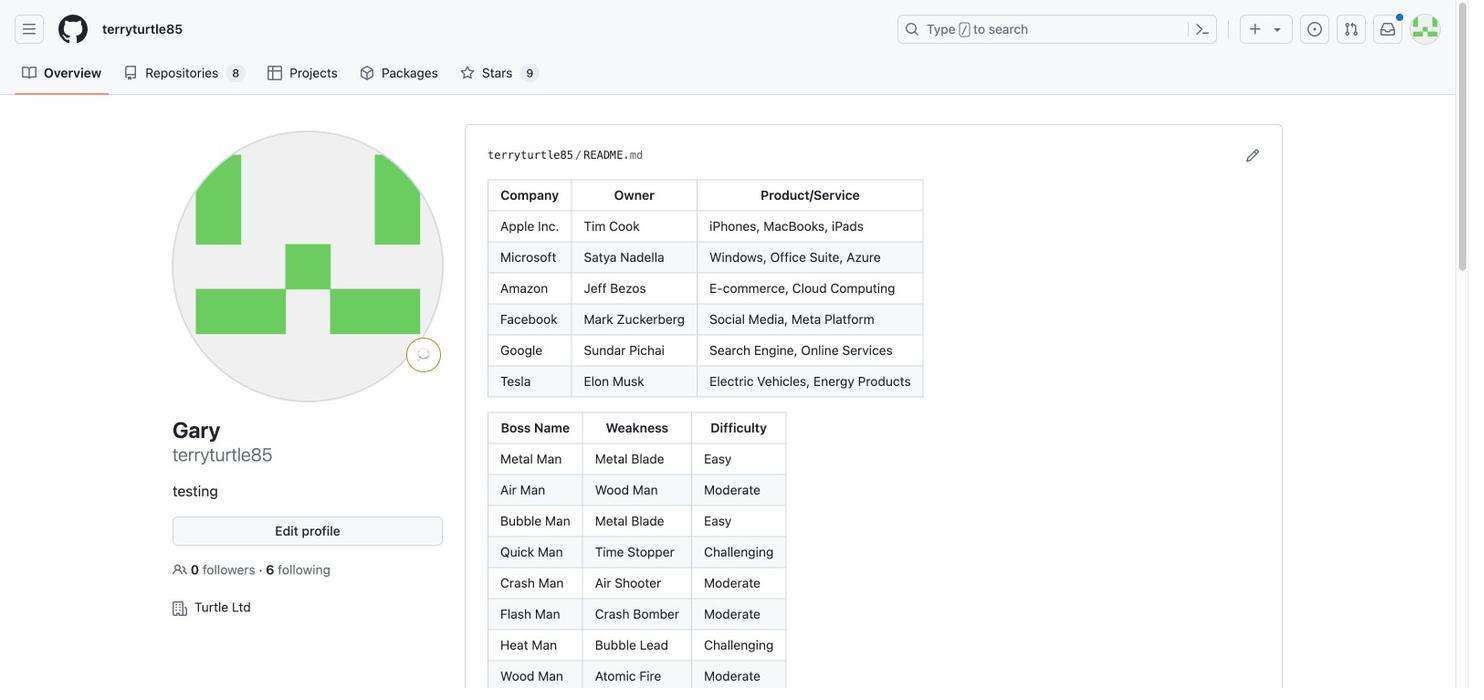 Task type: describe. For each thing, give the bounding box(es) containing it.
people image
[[173, 563, 187, 578]]

book image
[[22, 66, 37, 80]]

organization: turtle ltd element
[[173, 595, 443, 617]]

table image
[[268, 66, 282, 80]]

triangle down image
[[1271, 22, 1285, 37]]

repo image
[[123, 66, 138, 80]]

git pull request image
[[1345, 22, 1359, 37]]



Task type: locate. For each thing, give the bounding box(es) containing it.
edit this file image
[[1246, 148, 1260, 163]]

homepage image
[[58, 15, 88, 44]]

banner
[[0, 0, 1456, 95]]

organization image
[[173, 602, 187, 617]]

issue opened image
[[1308, 22, 1323, 37]]

inbox image
[[1381, 22, 1396, 37]]

package image
[[360, 66, 374, 80]]

command palette image
[[1196, 22, 1210, 37]]

change your avatar image
[[173, 132, 443, 402]]

star image
[[460, 66, 475, 80]]



Task type: vqa. For each thing, say whether or not it's contained in the screenshot.
4th Dot Fill icon from the bottom of the Explore Element
no



